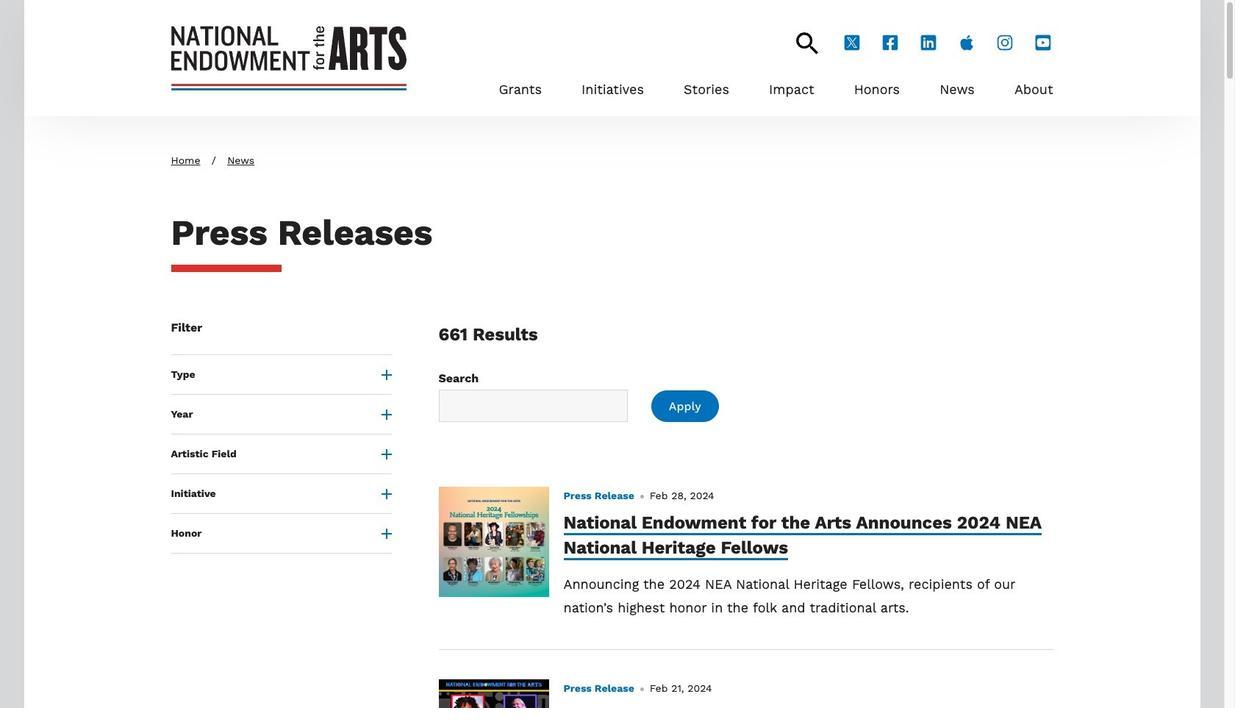 Task type: describe. For each thing, give the bounding box(es) containing it.
collage of the 2024 nea jazz masters image
[[439, 680, 549, 708]]

collage of 10 artists announcing the 2024 nea national heritage fellowships image
[[439, 487, 549, 597]]

5 menu item from the left
[[854, 78, 900, 102]]



Task type: locate. For each thing, give the bounding box(es) containing it.
3 menu item from the left
[[684, 78, 729, 102]]

4 menu item from the left
[[769, 78, 814, 102]]

6 menu item from the left
[[940, 78, 975, 102]]

menu item
[[499, 78, 542, 102], [582, 78, 644, 102], [684, 78, 729, 102], [769, 78, 814, 102], [854, 78, 900, 102], [940, 78, 975, 102], [1015, 78, 1053, 102]]

7 menu item from the left
[[1015, 78, 1053, 102]]

None submit
[[651, 390, 719, 422]]

None text field
[[439, 390, 628, 422]]

2 menu item from the left
[[582, 78, 644, 102]]

1 menu item from the left
[[499, 78, 542, 102]]

national endowment for the arts logo image
[[171, 26, 406, 90]]

menu bar
[[499, 54, 1053, 102]]



